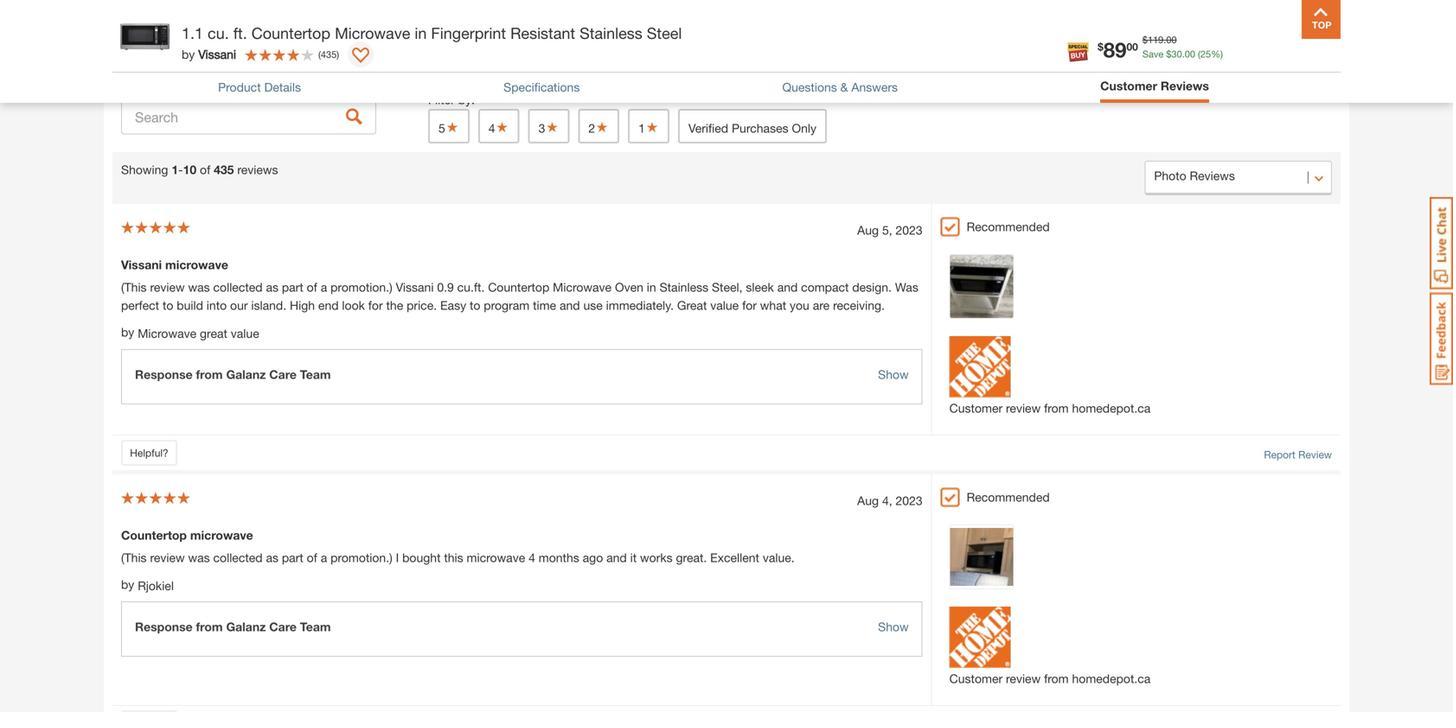 Task type: locate. For each thing, give the bounding box(es) containing it.
4 right 5 button
[[489, 121, 495, 136]]

of up high
[[307, 280, 317, 295]]

2 horizontal spatial and
[[777, 280, 798, 295]]

showing 1 - 10 of 435 reviews
[[121, 163, 278, 177]]

response down by microwave great value
[[135, 368, 193, 382]]

collected for countertop microwave
[[213, 551, 263, 566]]

435 left the reviews
[[214, 163, 234, 177]]

1 vertical spatial galanz
[[226, 620, 266, 635]]

00 up 30
[[1166, 34, 1177, 45]]

of
[[200, 163, 210, 177], [307, 280, 317, 295], [307, 551, 317, 566]]

star symbol image left 2
[[545, 121, 559, 133]]

a inside vissani microwave (this review was collected as part of a promotion.) vissani 0.9 cu.ft. countertop microwave oven in stainless steel, sleek and compact design. was perfect to build into our island. high end look for the price. easy to program time and use immediately. great value for what you are receiving.
[[321, 280, 327, 295]]

1 vertical spatial part
[[282, 551, 303, 566]]

response from galanz care team for by rjokiel
[[135, 620, 331, 635]]

questions & answers
[[782, 80, 898, 94]]

and up you
[[777, 280, 798, 295]]

1 horizontal spatial star symbol image
[[645, 121, 659, 133]]

vissani up price.
[[396, 280, 434, 295]]

1 vertical spatial response from galanz care team
[[135, 620, 331, 635]]

0 horizontal spatial (
[[318, 49, 321, 60]]

report review button
[[1264, 447, 1332, 463]]

by rjokiel
[[121, 578, 174, 594]]

a for vissani
[[321, 280, 327, 295]]

1 horizontal spatial (
[[1198, 48, 1201, 60]]

1 vertical spatial was
[[188, 551, 210, 566]]

star symbol image
[[445, 121, 459, 133], [495, 121, 509, 133], [595, 121, 609, 133]]

( left %)
[[1198, 48, 1201, 60]]

microwave
[[335, 24, 410, 42], [553, 280, 612, 295], [138, 327, 196, 341]]

2 vertical spatial customer
[[950, 672, 1003, 687]]

by inside by microwave great value
[[121, 325, 134, 340]]

0 vertical spatial by
[[182, 47, 195, 61]]

logo image
[[950, 337, 1011, 400], [950, 607, 1011, 671]]

part inside vissani microwave (this review was collected as part of a promotion.) vissani 0.9 cu.ft. countertop microwave oven in stainless steel, sleek and compact design. was perfect to build into our island. high end look for the price. easy to program time and use immediately. great value for what you are receiving.
[[282, 280, 303, 295]]

2 horizontal spatial microwave
[[553, 280, 612, 295]]

2 horizontal spatial vissani
[[396, 280, 434, 295]]

$ 119 . 00 save $ 30 . 00 ( 25 %)
[[1143, 34, 1223, 60]]

1 vertical spatial countertop
[[488, 280, 550, 295]]

00 right 30
[[1185, 48, 1196, 60]]

response for microwave
[[135, 368, 193, 382]]

customer reviews
[[1101, 79, 1209, 93]]

show for countertop microwave (this review was collected as part of a promotion.) i bought this microwave 4 months ago and it works great. excellent value.
[[878, 620, 909, 635]]

questions
[[782, 80, 837, 94]]

1 part from the top
[[282, 280, 303, 295]]

1 horizontal spatial in
[[647, 280, 656, 295]]

as for vissani microwave
[[266, 280, 279, 295]]

0 vertical spatial 1
[[639, 121, 645, 136]]

2 horizontal spatial $
[[1166, 48, 1172, 60]]

care for rjokiel
[[269, 620, 297, 635]]

verified
[[689, 121, 728, 136]]

0 vertical spatial and
[[777, 280, 798, 295]]

by inside by rjokiel
[[121, 578, 134, 592]]

1 2023 from the top
[[896, 223, 923, 238]]

star symbol image inside "4" button
[[495, 121, 509, 133]]

sleek
[[746, 280, 774, 295]]

microwave inside vissani microwave (this review was collected as part of a promotion.) vissani 0.9 cu.ft. countertop microwave oven in stainless steel, sleek and compact design. was perfect to build into our island. high end look for the price. easy to program time and use immediately. great value for what you are receiving.
[[165, 258, 228, 272]]

$ up save
[[1143, 34, 1148, 45]]

1
[[639, 121, 645, 136], [172, 163, 178, 177]]

1 horizontal spatial $
[[1143, 34, 1148, 45]]

1 aug from the top
[[857, 223, 879, 238]]

collected for vissani microwave
[[213, 280, 263, 295]]

2 as from the top
[[266, 551, 279, 566]]

countertop up ( 435 )
[[251, 24, 331, 42]]

aug left 5,
[[857, 223, 879, 238]]

cu.ft.
[[457, 280, 485, 295]]

homedepot.ca for aug 5, 2023
[[1072, 402, 1151, 416]]

1 vertical spatial as
[[266, 551, 279, 566]]

1 vertical spatial 4
[[529, 551, 535, 566]]

2023
[[896, 223, 923, 238], [896, 494, 923, 508]]

product details button
[[218, 78, 301, 96], [218, 78, 301, 96]]

stainless
[[580, 24, 643, 42], [660, 280, 709, 295]]

logo image for aug 5, 2023
[[950, 337, 1011, 400]]

1 vertical spatial and
[[560, 299, 580, 313]]

1 vertical spatial show
[[878, 620, 909, 635]]

promotion.) up look
[[331, 280, 393, 295]]

star symbol image left 1 button
[[595, 121, 609, 133]]

1 team from the top
[[300, 368, 331, 382]]

1 vertical spatial promotion.)
[[331, 551, 393, 566]]

display image
[[352, 48, 369, 65]]

microwave for vissani microwave
[[165, 258, 228, 272]]

1 vertical spatial homedepot.ca
[[1072, 672, 1151, 687]]

response down rjokiel button on the bottom
[[135, 620, 193, 635]]

care
[[269, 368, 297, 382], [269, 620, 297, 635]]

1 vertical spatial response
[[135, 620, 193, 635]]

star symbol image
[[545, 121, 559, 133], [645, 121, 659, 133]]

1 customer review from homedepot.ca from the top
[[950, 402, 1151, 416]]

was inside countertop microwave (this review was collected as part of a promotion.) i bought this microwave 4 months ago and it works great. excellent value.
[[188, 551, 210, 566]]

homedepot.ca
[[1072, 402, 1151, 416], [1072, 672, 1151, 687]]

5
[[439, 121, 445, 136]]

star symbol image inside 5 button
[[445, 121, 459, 133]]

2 vertical spatial of
[[307, 551, 317, 566]]

0 vertical spatial team
[[300, 368, 331, 382]]

2023 for aug 5, 2023
[[896, 223, 923, 238]]

2 promotion.) from the top
[[331, 551, 393, 566]]

2 star symbol image from the left
[[645, 121, 659, 133]]

microwave great value button
[[138, 325, 259, 343]]

0 vertical spatial 4
[[489, 121, 495, 136]]

1 homedepot.ca from the top
[[1072, 402, 1151, 416]]

stainless up 'great'
[[660, 280, 709, 295]]

0 horizontal spatial $
[[1098, 41, 1104, 53]]

collected inside countertop microwave (this review was collected as part of a promotion.) i bought this microwave 4 months ago and it works great. excellent value.
[[213, 551, 263, 566]]

$ 89 00
[[1098, 37, 1138, 62]]

in left fingerprint
[[415, 24, 427, 42]]

star symbol image inside 1 button
[[645, 121, 659, 133]]

0 vertical spatial recommended
[[967, 220, 1050, 234]]

star symbol image left the 3
[[495, 121, 509, 133]]

1 horizontal spatial 1
[[639, 121, 645, 136]]

$ inside $ 89 00
[[1098, 41, 1104, 53]]

vissani down cu.
[[198, 47, 236, 61]]

2 collected from the top
[[213, 551, 263, 566]]

our
[[230, 299, 248, 313]]

to left build
[[163, 299, 173, 313]]

2 recommended from the top
[[967, 491, 1050, 505]]

1 recommended from the top
[[967, 220, 1050, 234]]

1 response from the top
[[135, 368, 193, 382]]

it
[[630, 551, 637, 566]]

show button
[[878, 366, 909, 384], [878, 619, 909, 637]]

product details
[[218, 80, 301, 94]]

a inside countertop microwave (this review was collected as part of a promotion.) i bought this microwave 4 months ago and it works great. excellent value.
[[321, 551, 327, 566]]

to
[[163, 299, 173, 313], [470, 299, 480, 313]]

30
[[1172, 48, 1182, 60]]

1 vertical spatial collected
[[213, 551, 263, 566]]

vissani up perfect
[[121, 258, 162, 272]]

and
[[777, 280, 798, 295], [560, 299, 580, 313], [607, 551, 627, 566]]

0 horizontal spatial .
[[1164, 34, 1166, 45]]

0 horizontal spatial star symbol image
[[445, 121, 459, 133]]

1 horizontal spatial and
[[607, 551, 627, 566]]

part for countertop microwave
[[282, 551, 303, 566]]

0 horizontal spatial and
[[560, 299, 580, 313]]

1 horizontal spatial 00
[[1166, 34, 1177, 45]]

0 horizontal spatial 1
[[172, 163, 178, 177]]

2 horizontal spatial 00
[[1185, 48, 1196, 60]]

to down "cu.ft."
[[470, 299, 480, 313]]

1 was from the top
[[188, 280, 210, 295]]

great.
[[676, 551, 707, 566]]

1 vertical spatial value
[[231, 327, 259, 341]]

0 vertical spatial care
[[269, 368, 297, 382]]

0 vertical spatial customer
[[1101, 79, 1158, 93]]

1 vertical spatial microwave
[[553, 280, 612, 295]]

1 galanz from the top
[[226, 368, 266, 382]]

was
[[188, 280, 210, 295], [188, 551, 210, 566]]

and inside countertop microwave (this review was collected as part of a promotion.) i bought this microwave 4 months ago and it works great. excellent value.
[[607, 551, 627, 566]]

0 horizontal spatial stainless
[[580, 24, 643, 42]]

a up end
[[321, 280, 327, 295]]

0 vertical spatial a
[[321, 280, 327, 295]]

was inside vissani microwave (this review was collected as part of a promotion.) vissani 0.9 cu.ft. countertop microwave oven in stainless steel, sleek and compact design. was perfect to build into our island. high end look for the price. easy to program time and use immediately. great value for what you are receiving.
[[188, 280, 210, 295]]

(this inside countertop microwave (this review was collected as part of a promotion.) i bought this microwave 4 months ago and it works great. excellent value.
[[121, 551, 147, 566]]

as inside countertop microwave (this review was collected as part of a promotion.) i bought this microwave 4 months ago and it works great. excellent value.
[[266, 551, 279, 566]]

1 vertical spatial aug
[[857, 494, 879, 508]]

easy
[[440, 299, 466, 313]]

are
[[813, 299, 830, 313]]

1 (this from the top
[[121, 280, 147, 295]]

2023 right 5,
[[896, 223, 923, 238]]

response for rjokiel
[[135, 620, 193, 635]]

( left )
[[318, 49, 321, 60]]

0 vertical spatial show
[[878, 368, 909, 382]]

2 logo image from the top
[[950, 607, 1011, 671]]

1 vertical spatial customer
[[950, 402, 1003, 416]]

island.
[[251, 299, 286, 313]]

0 horizontal spatial 4
[[489, 121, 495, 136]]

0 vertical spatial 2023
[[896, 223, 923, 238]]

in up immediately.
[[647, 280, 656, 295]]

0 horizontal spatial to
[[163, 299, 173, 313]]

by left rjokiel
[[121, 578, 134, 592]]

$ for 89
[[1098, 41, 1104, 53]]

2 response from galanz care team from the top
[[135, 620, 331, 635]]

team for vissani
[[300, 368, 331, 382]]

0 horizontal spatial for
[[368, 299, 383, 313]]

0 horizontal spatial star symbol image
[[545, 121, 559, 133]]

1 vertical spatial microwave
[[190, 529, 253, 543]]

3 star symbol image from the left
[[595, 121, 609, 133]]

countertop inside countertop microwave (this review was collected as part of a promotion.) i bought this microwave 4 months ago and it works great. excellent value.
[[121, 529, 187, 543]]

1 a from the top
[[321, 280, 327, 295]]

(this up perfect
[[121, 280, 147, 295]]

1 show from the top
[[878, 368, 909, 382]]

1 vertical spatial recommended
[[967, 491, 1050, 505]]

(this for (this review was collected as part of a promotion.) vissani 0.9 cu.ft. countertop microwave oven in stainless steel, sleek and compact design. was perfect to build into our island. high end look for the price. easy to program time and use immediately. great value for what you are receiving.
[[121, 280, 147, 295]]

2 customer review from homedepot.ca from the top
[[950, 672, 1151, 687]]

(
[[1198, 48, 1201, 60], [318, 49, 321, 60]]

0 vertical spatial response
[[135, 368, 193, 382]]

(this
[[121, 280, 147, 295], [121, 551, 147, 566]]

2 vertical spatial and
[[607, 551, 627, 566]]

0 vertical spatial promotion.)
[[331, 280, 393, 295]]

value down "our"
[[231, 327, 259, 341]]

response from galanz care team for by microwave great value
[[135, 368, 331, 382]]

star symbol image inside 2 button
[[595, 121, 609, 133]]

live chat image
[[1430, 197, 1453, 290]]

1 right 2 button
[[639, 121, 645, 136]]

customer reviews button
[[1101, 77, 1209, 99], [1101, 77, 1209, 95]]

of inside vissani microwave (this review was collected as part of a promotion.) vissani 0.9 cu.ft. countertop microwave oven in stainless steel, sleek and compact design. was perfect to build into our island. high end look for the price. easy to program time and use immediately. great value for what you are receiving.
[[307, 280, 317, 295]]

promotion.) inside countertop microwave (this review was collected as part of a promotion.) i bought this microwave 4 months ago and it works great. excellent value.
[[331, 551, 393, 566]]

2 show from the top
[[878, 620, 909, 635]]

was for countertop
[[188, 551, 210, 566]]

program
[[484, 299, 530, 313]]

0 vertical spatial collected
[[213, 280, 263, 295]]

stainless left steel
[[580, 24, 643, 42]]

(this up by rjokiel
[[121, 551, 147, 566]]

countertop up program
[[488, 280, 550, 295]]

1 left 10 on the top left of page
[[172, 163, 178, 177]]

2 vertical spatial microwave
[[138, 327, 196, 341]]

1 horizontal spatial for
[[742, 299, 757, 313]]

2 star symbol image from the left
[[495, 121, 509, 133]]

show
[[878, 368, 909, 382], [878, 620, 909, 635]]

2 (this from the top
[[121, 551, 147, 566]]

0 vertical spatial value
[[710, 299, 739, 313]]

as for countertop microwave
[[266, 551, 279, 566]]

2 was from the top
[[188, 551, 210, 566]]

1 show button from the top
[[878, 366, 909, 384]]

0 vertical spatial customer review from homedepot.ca
[[950, 402, 1151, 416]]

$
[[1143, 34, 1148, 45], [1098, 41, 1104, 53], [1166, 48, 1172, 60]]

0 vertical spatial countertop
[[251, 24, 331, 42]]

1 horizontal spatial 4
[[529, 551, 535, 566]]

0 vertical spatial stainless
[[580, 24, 643, 42]]

as
[[266, 280, 279, 295], [266, 551, 279, 566]]

microwave up display icon
[[335, 24, 410, 42]]

1 logo image from the top
[[950, 337, 1011, 400]]

1 star symbol image from the left
[[545, 121, 559, 133]]

2 vertical spatial by
[[121, 578, 134, 592]]

1 ( from the left
[[1198, 48, 1201, 60]]

star symbol image right 2 button
[[645, 121, 659, 133]]

aug left '4,'
[[857, 494, 879, 508]]

1 vertical spatial care
[[269, 620, 297, 635]]

2 a from the top
[[321, 551, 327, 566]]

1 vertical spatial show button
[[878, 619, 909, 637]]

2 galanz from the top
[[226, 620, 266, 635]]

435
[[321, 49, 337, 60], [214, 163, 234, 177]]

1 care from the top
[[269, 368, 297, 382]]

1 vertical spatial 435
[[214, 163, 234, 177]]

of left i at the bottom of page
[[307, 551, 317, 566]]

2 ( from the left
[[318, 49, 321, 60]]

immediately.
[[606, 299, 674, 313]]

promotion.) for i
[[331, 551, 393, 566]]

0 vertical spatial (this
[[121, 280, 147, 295]]

2023 right '4,'
[[896, 494, 923, 508]]

microwave inside vissani microwave (this review was collected as part of a promotion.) vissani 0.9 cu.ft. countertop microwave oven in stainless steel, sleek and compact design. was perfect to build into our island. high end look for the price. easy to program time and use immediately. great value for what you are receiving.
[[553, 280, 612, 295]]

1 vertical spatial (this
[[121, 551, 147, 566]]

1 promotion.) from the top
[[331, 280, 393, 295]]

2 part from the top
[[282, 551, 303, 566]]

response
[[135, 368, 193, 382], [135, 620, 193, 635]]

1 vertical spatial logo image
[[950, 607, 1011, 671]]

1 horizontal spatial stainless
[[660, 280, 709, 295]]

1 collected from the top
[[213, 280, 263, 295]]

star symbol image inside 3 button
[[545, 121, 559, 133]]

for left the
[[368, 299, 383, 313]]

2 response from the top
[[135, 620, 193, 635]]

1 response from galanz care team from the top
[[135, 368, 331, 382]]

1 vertical spatial by
[[121, 325, 134, 340]]

value down steel,
[[710, 299, 739, 313]]

team for i
[[300, 620, 331, 635]]

part
[[282, 280, 303, 295], [282, 551, 303, 566]]

0 vertical spatial response from galanz care team
[[135, 368, 331, 382]]

1 vertical spatial 2023
[[896, 494, 923, 508]]

and left it
[[607, 551, 627, 566]]

$ left save
[[1098, 41, 1104, 53]]

in
[[415, 24, 427, 42], [647, 280, 656, 295]]

a left i at the bottom of page
[[321, 551, 327, 566]]

0 horizontal spatial value
[[231, 327, 259, 341]]

1 horizontal spatial value
[[710, 299, 739, 313]]

review inside vissani microwave (this review was collected as part of a promotion.) vissani 0.9 cu.ft. countertop microwave oven in stainless steel, sleek and compact design. was perfect to build into our island. high end look for the price. easy to program time and use immediately. great value for what you are receiving.
[[150, 280, 185, 295]]

review
[[150, 280, 185, 295], [1006, 402, 1041, 416], [150, 551, 185, 566], [1006, 672, 1041, 687]]

stainless inside vissani microwave (this review was collected as part of a promotion.) vissani 0.9 cu.ft. countertop microwave oven in stainless steel, sleek and compact design. was perfect to build into our island. high end look for the price. easy to program time and use immediately. great value for what you are receiving.
[[660, 280, 709, 295]]

1 horizontal spatial 435
[[321, 49, 337, 60]]

0 vertical spatial in
[[415, 24, 427, 42]]

value
[[710, 299, 739, 313], [231, 327, 259, 341]]

0 vertical spatial microwave
[[165, 258, 228, 272]]

0 horizontal spatial countertop
[[121, 529, 187, 543]]

and left use
[[560, 299, 580, 313]]

1 vertical spatial in
[[647, 280, 656, 295]]

build
[[177, 299, 203, 313]]

recommended
[[967, 220, 1050, 234], [967, 491, 1050, 505]]

(this inside vissani microwave (this review was collected as part of a promotion.) vissani 0.9 cu.ft. countertop microwave oven in stainless steel, sleek and compact design. was perfect to build into our island. high end look for the price. easy to program time and use immediately. great value for what you are receiving.
[[121, 280, 147, 295]]

1 for from the left
[[368, 299, 383, 313]]

promotion.) inside vissani microwave (this review was collected as part of a promotion.) vissani 0.9 cu.ft. countertop microwave oven in stainless steel, sleek and compact design. was perfect to build into our island. high end look for the price. easy to program time and use immediately. great value for what you are receiving.
[[331, 280, 393, 295]]

0 vertical spatial show button
[[878, 366, 909, 384]]

star symbol image down filter by:
[[445, 121, 459, 133]]

product
[[218, 80, 261, 94]]

1 horizontal spatial countertop
[[251, 24, 331, 42]]

2 vertical spatial countertop
[[121, 529, 187, 543]]

5,
[[882, 223, 892, 238]]

by for by vissani
[[182, 47, 195, 61]]

2 for from the left
[[742, 299, 757, 313]]

1 star symbol image from the left
[[445, 121, 459, 133]]

microwave up use
[[553, 280, 612, 295]]

1 vertical spatial customer review from homedepot.ca
[[950, 672, 1151, 687]]

part inside countertop microwave (this review was collected as part of a promotion.) i bought this microwave 4 months ago and it works great. excellent value.
[[282, 551, 303, 566]]

by down perfect
[[121, 325, 134, 340]]

collected inside vissani microwave (this review was collected as part of a promotion.) vissani 0.9 cu.ft. countertop microwave oven in stainless steel, sleek and compact design. was perfect to build into our island. high end look for the price. easy to program time and use immediately. great value for what you are receiving.
[[213, 280, 263, 295]]

galanz for microwave great value
[[226, 368, 266, 382]]

of right 10 on the top left of page
[[200, 163, 210, 177]]

by:
[[458, 93, 475, 107]]

by
[[182, 47, 195, 61], [121, 325, 134, 340], [121, 578, 134, 592]]

2 aug from the top
[[857, 494, 879, 508]]

specifications
[[504, 80, 580, 94]]

25
[[1201, 48, 1211, 60]]

2 horizontal spatial countertop
[[488, 280, 550, 295]]

1 as from the top
[[266, 280, 279, 295]]

0 vertical spatial homedepot.ca
[[1072, 402, 1151, 416]]

0 vertical spatial part
[[282, 280, 303, 295]]

by down 1.1
[[182, 47, 195, 61]]

1 vertical spatial of
[[307, 280, 317, 295]]

2 show button from the top
[[878, 619, 909, 637]]

$ for 119
[[1143, 34, 1148, 45]]

value inside by microwave great value
[[231, 327, 259, 341]]

was
[[895, 280, 919, 295]]

promotion.) left i at the bottom of page
[[331, 551, 393, 566]]

2 to from the left
[[470, 299, 480, 313]]

2 2023 from the top
[[896, 494, 923, 508]]

2 homedepot.ca from the top
[[1072, 672, 1151, 687]]

1 horizontal spatial to
[[470, 299, 480, 313]]

%)
[[1211, 48, 1223, 60]]

435 left display icon
[[321, 49, 337, 60]]

as inside vissani microwave (this review was collected as part of a promotion.) vissani 0.9 cu.ft. countertop microwave oven in stainless steel, sleek and compact design. was perfect to build into our island. high end look for the price. easy to program time and use immediately. great value for what you are receiving.
[[266, 280, 279, 295]]

2 team from the top
[[300, 620, 331, 635]]

promotion.) for vissani
[[331, 280, 393, 295]]

recommended for aug 4, 2023
[[967, 491, 1050, 505]]

customer for aug 4, 2023
[[950, 672, 1003, 687]]

microwave down build
[[138, 327, 196, 341]]

4 left months
[[529, 551, 535, 566]]

$ right save
[[1166, 48, 1172, 60]]

00 left save
[[1127, 41, 1138, 53]]

star symbol image for 1
[[645, 121, 659, 133]]

countertop up by rjokiel
[[121, 529, 187, 543]]

vissani
[[198, 47, 236, 61], [121, 258, 162, 272], [396, 280, 434, 295]]

show button for (this review was collected as part of a promotion.) vissani 0.9 cu.ft. countertop microwave oven in stainless steel, sleek and compact design. was perfect to build into our island. high end look for the price. easy to program time and use immediately. great value for what you are receiving.
[[878, 366, 909, 384]]

of inside countertop microwave (this review was collected as part of a promotion.) i bought this microwave 4 months ago and it works great. excellent value.
[[307, 551, 317, 566]]

this
[[444, 551, 463, 566]]

for
[[368, 299, 383, 313], [742, 299, 757, 313]]

4
[[489, 121, 495, 136], [529, 551, 535, 566]]

high
[[290, 299, 315, 313]]

0 horizontal spatial microwave
[[138, 327, 196, 341]]

for down sleek at the top
[[742, 299, 757, 313]]

2 care from the top
[[269, 620, 297, 635]]



Task type: vqa. For each thing, say whether or not it's contained in the screenshot.
Cards
no



Task type: describe. For each thing, give the bounding box(es) containing it.
4 inside countertop microwave (this review was collected as part of a promotion.) i bought this microwave 4 months ago and it works great. excellent value.
[[529, 551, 535, 566]]

design.
[[852, 280, 892, 295]]

cu.
[[208, 24, 229, 42]]

by for by rjokiel
[[121, 578, 134, 592]]

rjokiel button
[[138, 578, 174, 596]]

part for vissani microwave
[[282, 280, 303, 295]]

helpful? button
[[121, 440, 177, 466]]

the
[[386, 299, 403, 313]]

(this for (this review was collected as part of a promotion.) i bought this microwave 4 months ago and it works great. excellent value.
[[121, 551, 147, 566]]

rjokiel
[[138, 579, 174, 594]]

a for i
[[321, 551, 327, 566]]

price.
[[407, 299, 437, 313]]

4 button
[[478, 109, 520, 144]]

aug for aug 4, 2023
[[857, 494, 879, 508]]

recommended for aug 5, 2023
[[967, 220, 1050, 234]]

star symbol image for 2
[[595, 121, 609, 133]]

excellent
[[710, 551, 760, 566]]

0 vertical spatial microwave
[[335, 24, 410, 42]]

0 horizontal spatial in
[[415, 24, 427, 42]]

logo image for aug 4, 2023
[[950, 607, 1011, 671]]

2 vertical spatial vissani
[[396, 280, 434, 295]]

reviews
[[237, 163, 278, 177]]

ago
[[583, 551, 603, 566]]

3
[[539, 121, 545, 136]]

was for vissani
[[188, 280, 210, 295]]

what
[[760, 299, 786, 313]]

4,
[[882, 494, 892, 508]]

feedback link image
[[1430, 292, 1453, 386]]

verified purchases only
[[689, 121, 817, 136]]

showing
[[121, 163, 168, 177]]

top button
[[1302, 0, 1341, 39]]

microwave for countertop microwave
[[190, 529, 253, 543]]

microwave inside by microwave great value
[[138, 327, 196, 341]]

perfect
[[121, 299, 159, 313]]

aug 4, 2023
[[857, 494, 923, 508]]

Search text field
[[121, 100, 376, 135]]

star symbol image for 3
[[545, 121, 559, 133]]

countertop microwave (this review was collected as part of a promotion.) i bought this microwave 4 months ago and it works great. excellent value.
[[121, 529, 795, 566]]

-
[[178, 163, 183, 177]]

vissani microwave (this review was collected as part of a promotion.) vissani 0.9 cu.ft. countertop microwave oven in stainless steel, sleek and compact design. was perfect to build into our island. high end look for the price. easy to program time and use immediately. great value for what you are receiving.
[[121, 258, 919, 313]]

look
[[342, 299, 365, 313]]

)
[[337, 49, 339, 60]]

purchases
[[732, 121, 789, 136]]

by microwave great value
[[121, 325, 259, 341]]

only
[[792, 121, 817, 136]]

filter by:
[[428, 93, 475, 107]]

1 inside 1 button
[[639, 121, 645, 136]]

months
[[539, 551, 579, 566]]

countertop inside vissani microwave (this review was collected as part of a promotion.) vissani 0.9 cu.ft. countertop microwave oven in stainless steel, sleek and compact design. was perfect to build into our island. high end look for the price. easy to program time and use immediately. great value for what you are receiving.
[[488, 280, 550, 295]]

&
[[841, 80, 848, 94]]

works
[[640, 551, 673, 566]]

answers
[[852, 80, 898, 94]]

2 vertical spatial microwave
[[467, 551, 525, 566]]

verified purchases only button
[[678, 109, 827, 144]]

value.
[[763, 551, 795, 566]]

( inside $ 119 . 00 save $ 30 . 00 ( 25 %)
[[1198, 48, 1201, 60]]

you
[[790, 299, 810, 313]]

time
[[533, 299, 556, 313]]

star symbol image for 5
[[445, 121, 459, 133]]

great
[[677, 299, 707, 313]]

00 inside $ 89 00
[[1127, 41, 1138, 53]]

( 435 )
[[318, 49, 339, 60]]

in inside vissani microwave (this review was collected as part of a promotion.) vissani 0.9 cu.ft. countertop microwave oven in stainless steel, sleek and compact design. was perfect to build into our island. high end look for the price. easy to program time and use immediately. great value for what you are receiving.
[[647, 280, 656, 295]]

customer review from homedepot.ca for aug 4, 2023
[[950, 672, 1151, 687]]

1 vertical spatial vissani
[[121, 258, 162, 272]]

i
[[396, 551, 399, 566]]

homedepot.ca for aug 4, 2023
[[1072, 672, 1151, 687]]

1 vertical spatial 1
[[172, 163, 178, 177]]

product image image
[[117, 9, 173, 65]]

10
[[183, 163, 196, 177]]

1.1
[[182, 24, 203, 42]]

show button for (this review was collected as part of a promotion.) i bought this microwave 4 months ago and it works great. excellent value.
[[878, 619, 909, 637]]

by for by microwave great value
[[121, 325, 134, 340]]

resistant
[[510, 24, 575, 42]]

report
[[1264, 449, 1296, 461]]

1 to from the left
[[163, 299, 173, 313]]

2023 for aug 4, 2023
[[896, 494, 923, 508]]

aug 5, 2023
[[857, 223, 923, 238]]

1.1 cu. ft. countertop microwave in fingerprint resistant stainless steel
[[182, 24, 682, 42]]

0 vertical spatial 435
[[321, 49, 337, 60]]

end
[[318, 299, 339, 313]]

bought
[[402, 551, 441, 566]]

of for countertop microwave
[[307, 551, 317, 566]]

star symbol image for 4
[[495, 121, 509, 133]]

aug for aug 5, 2023
[[857, 223, 879, 238]]

report review
[[1264, 449, 1332, 461]]

1 vertical spatial .
[[1182, 48, 1185, 60]]

reviews
[[1161, 79, 1209, 93]]

save
[[1143, 48, 1164, 60]]

great
[[200, 327, 227, 341]]

galanz for rjokiel
[[226, 620, 266, 635]]

customer review from homedepot.ca for aug 5, 2023
[[950, 402, 1151, 416]]

fingerprint
[[431, 24, 506, 42]]

helpful?
[[130, 447, 168, 460]]

steel
[[647, 24, 682, 42]]

steel,
[[712, 280, 743, 295]]

use
[[583, 299, 603, 313]]

2 button
[[578, 109, 620, 144]]

by vissani
[[182, 47, 236, 61]]

4 inside button
[[489, 121, 495, 136]]

of for vissani microwave
[[307, 280, 317, 295]]

119
[[1148, 34, 1164, 45]]

89
[[1104, 37, 1127, 62]]

oven
[[615, 280, 644, 295]]

care for microwave great value
[[269, 368, 297, 382]]

filter
[[428, 93, 455, 107]]

0.9
[[437, 280, 454, 295]]

ft.
[[233, 24, 247, 42]]

3 button
[[528, 109, 570, 144]]

0 vertical spatial of
[[200, 163, 210, 177]]

compact
[[801, 280, 849, 295]]

review
[[1299, 449, 1332, 461]]

review inside countertop microwave (this review was collected as part of a promotion.) i bought this microwave 4 months ago and it works great. excellent value.
[[150, 551, 185, 566]]

show for vissani microwave (this review was collected as part of a promotion.) vissani 0.9 cu.ft. countertop microwave oven in stainless steel, sleek and compact design. was perfect to build into our island. high end look for the price. easy to program time and use immediately. great value for what you are receiving.
[[878, 368, 909, 382]]

value inside vissani microwave (this review was collected as part of a promotion.) vissani 0.9 cu.ft. countertop microwave oven in stainless steel, sleek and compact design. was perfect to build into our island. high end look for the price. easy to program time and use immediately. great value for what you are receiving.
[[710, 299, 739, 313]]

2
[[589, 121, 595, 136]]

0 vertical spatial vissani
[[198, 47, 236, 61]]

into
[[207, 299, 227, 313]]

0 horizontal spatial 435
[[214, 163, 234, 177]]

1 button
[[628, 109, 670, 144]]

customer for aug 5, 2023
[[950, 402, 1003, 416]]



